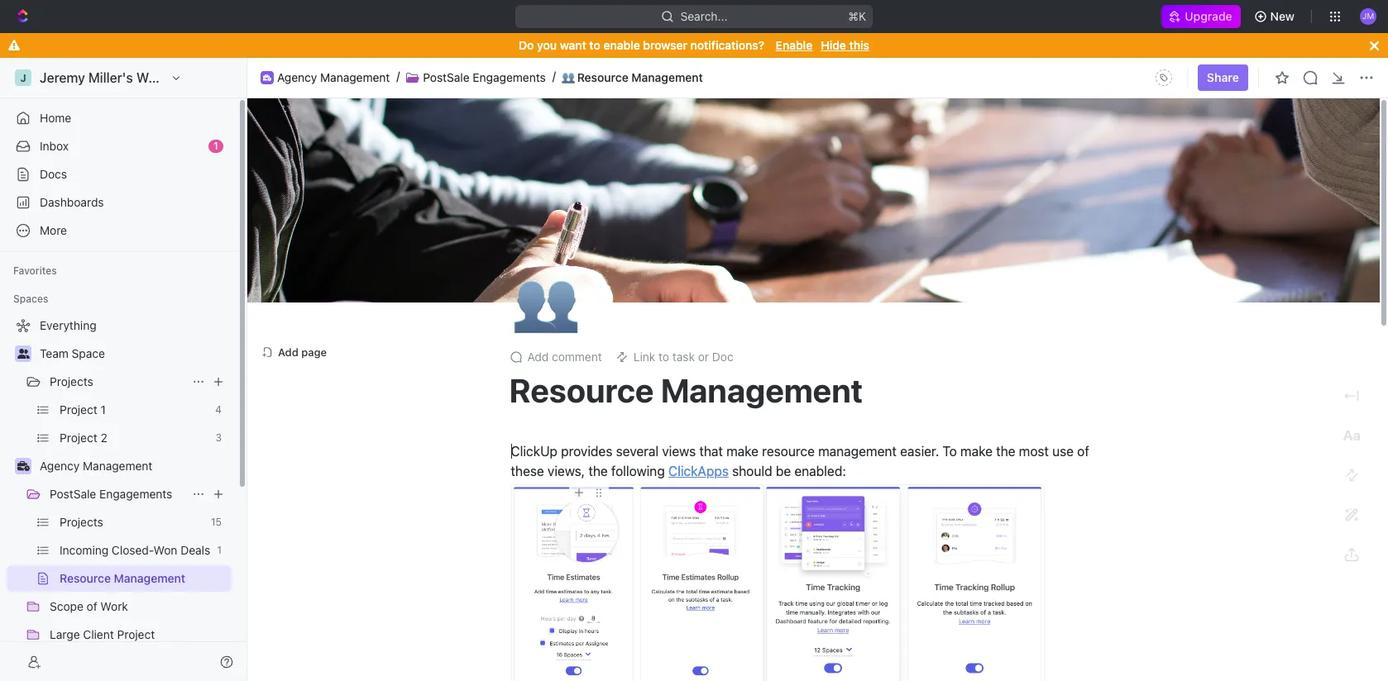 Task type: describe. For each thing, give the bounding box(es) containing it.
client
[[83, 628, 114, 642]]

resource
[[762, 444, 815, 459]]

hide
[[821, 38, 846, 52]]

that
[[699, 444, 723, 459]]

jm
[[1362, 11, 1374, 21]]

management
[[818, 444, 897, 459]]

jeremy miller's workspace, , element
[[15, 69, 31, 86]]

j
[[20, 72, 26, 84]]

jeremy
[[40, 70, 85, 85]]

do
[[519, 38, 534, 52]]

1 horizontal spatial resource management
[[509, 371, 863, 410]]

0 vertical spatial 1
[[213, 140, 218, 152]]

spaces
[[13, 293, 48, 305]]

docs
[[40, 167, 67, 181]]

reposition
[[947, 276, 1005, 290]]

large
[[50, 628, 80, 642]]

0 vertical spatial resource
[[577, 70, 628, 84]]

👥 resource management
[[561, 70, 703, 84]]

miller's
[[88, 70, 133, 85]]

search...
[[680, 9, 728, 23]]

1 vertical spatial resource
[[509, 371, 654, 410]]

team space link
[[40, 341, 228, 367]]

scope of work link
[[50, 594, 228, 620]]

postsale for right postsale engagements link
[[423, 70, 470, 84]]

should
[[732, 464, 772, 479]]

views,
[[548, 464, 585, 479]]

change cover
[[1025, 276, 1101, 290]]

link
[[633, 350, 655, 364]]

team space
[[40, 347, 105, 361]]

user group image
[[17, 349, 29, 359]]

enabled:
[[795, 464, 846, 479]]

resource management inside sidebar navigation
[[60, 572, 185, 586]]

want
[[560, 38, 586, 52]]

project 2 link
[[60, 425, 209, 452]]

add comment
[[527, 350, 602, 364]]

reposition button
[[937, 270, 1015, 296]]

upgrade link
[[1162, 5, 1241, 28]]

0 vertical spatial projects link
[[50, 369, 185, 395]]

several
[[616, 444, 659, 459]]

engagements inside sidebar navigation
[[99, 487, 172, 501]]

most
[[1019, 444, 1049, 459]]

👥 for 👥
[[513, 262, 579, 340]]

browser
[[643, 38, 687, 52]]

postsale for bottommost postsale engagements link
[[50, 487, 96, 501]]

agency management for agency management link corresponding to business time icon
[[277, 70, 390, 84]]

15
[[211, 516, 222, 529]]

work
[[100, 600, 128, 614]]

everything link
[[7, 313, 228, 339]]

clickapps
[[668, 464, 729, 479]]

easier.
[[900, 444, 939, 459]]

clickup
[[511, 444, 558, 459]]

incoming closed-won deals 1
[[60, 544, 222, 558]]

these
[[511, 464, 544, 479]]

or
[[698, 350, 709, 364]]

everything
[[40, 319, 96, 333]]

sidebar navigation
[[0, 58, 251, 682]]

workspace
[[136, 70, 205, 85]]

1 horizontal spatial the
[[996, 444, 1016, 459]]

won
[[154, 544, 177, 558]]

business time image
[[17, 462, 29, 472]]

comment
[[552, 350, 602, 364]]

enable
[[776, 38, 813, 52]]

1 vertical spatial postsale engagements link
[[50, 481, 185, 508]]

resource inside sidebar navigation
[[60, 572, 111, 586]]

be
[[776, 464, 791, 479]]

👥 for 👥 resource management
[[561, 71, 575, 84]]

1 vertical spatial 1
[[101, 403, 106, 417]]

link to task or doc button
[[609, 346, 740, 369]]

inbox
[[40, 139, 69, 153]]

new
[[1270, 9, 1295, 23]]

agency for business time image at left's agency management link
[[40, 459, 80, 473]]

doc
[[712, 350, 734, 364]]

dashboards link
[[7, 189, 232, 216]]

following
[[611, 464, 665, 479]]

page
[[301, 346, 327, 359]]

of inside clickup provides several views that make resource management easier. to make the most use of these views, the following
[[1077, 444, 1089, 459]]

change
[[1025, 276, 1067, 290]]

3
[[215, 432, 222, 444]]

agency management for business time image at left's agency management link
[[40, 459, 153, 473]]

link to task or doc
[[633, 350, 734, 364]]

of inside sidebar navigation
[[87, 600, 97, 614]]

dropdown menu image
[[1151, 65, 1177, 91]]

1 horizontal spatial engagements
[[473, 70, 546, 84]]

use
[[1052, 444, 1074, 459]]



Task type: locate. For each thing, give the bounding box(es) containing it.
1 vertical spatial project
[[60, 431, 97, 445]]

resource management up work
[[60, 572, 185, 586]]

tree inside sidebar navigation
[[7, 313, 232, 682]]

agency
[[277, 70, 317, 84], [40, 459, 80, 473]]

engagements down the do
[[473, 70, 546, 84]]

0 horizontal spatial engagements
[[99, 487, 172, 501]]

to
[[589, 38, 600, 52], [659, 350, 669, 364]]

of right use
[[1077, 444, 1089, 459]]

1 vertical spatial agency management link
[[40, 453, 228, 480]]

tree
[[7, 313, 232, 682]]

0 horizontal spatial postsale engagements link
[[50, 481, 185, 508]]

clickapps link
[[668, 464, 729, 479]]

postsale engagements link down the do
[[423, 70, 546, 85]]

projects link up closed-
[[60, 510, 204, 536]]

agency management link
[[277, 70, 390, 85], [40, 453, 228, 480]]

agency management
[[277, 70, 390, 84], [40, 459, 153, 473]]

1 horizontal spatial make
[[960, 444, 993, 459]]

👥 down want
[[561, 71, 575, 84]]

new button
[[1247, 3, 1305, 30]]

home link
[[7, 105, 232, 132]]

0 vertical spatial 👥
[[561, 71, 575, 84]]

1 vertical spatial engagements
[[99, 487, 172, 501]]

0 vertical spatial agency management link
[[277, 70, 390, 85]]

0 vertical spatial resource management
[[509, 371, 863, 410]]

1 make from the left
[[726, 444, 759, 459]]

2 vertical spatial resource
[[60, 572, 111, 586]]

postsale engagements down 2
[[50, 487, 172, 501]]

2
[[101, 431, 107, 445]]

to right 'link' at the bottom left of page
[[659, 350, 669, 364]]

the down provides
[[588, 464, 608, 479]]

1 vertical spatial resource management
[[60, 572, 185, 586]]

1 vertical spatial agency management
[[40, 459, 153, 473]]

business time image
[[263, 74, 271, 81]]

resource
[[577, 70, 628, 84], [509, 371, 654, 410], [60, 572, 111, 586]]

agency management link down project 2 link
[[40, 453, 228, 480]]

0 horizontal spatial the
[[588, 464, 608, 479]]

1 horizontal spatial agency management
[[277, 70, 390, 84]]

add left page
[[278, 346, 298, 359]]

1 horizontal spatial to
[[659, 350, 669, 364]]

1 vertical spatial of
[[87, 600, 97, 614]]

share
[[1207, 70, 1239, 84]]

agency right business time icon
[[277, 70, 317, 84]]

postsale engagements
[[423, 70, 546, 84], [50, 487, 172, 501]]

0 vertical spatial the
[[996, 444, 1016, 459]]

project up project 2
[[60, 403, 97, 417]]

1 vertical spatial postsale
[[50, 487, 96, 501]]

project for project 1
[[60, 403, 97, 417]]

2 vertical spatial 1
[[217, 544, 222, 557]]

1 vertical spatial agency
[[40, 459, 80, 473]]

projects link
[[50, 369, 185, 395], [60, 510, 204, 536]]

make up should
[[726, 444, 759, 459]]

0 vertical spatial postsale engagements
[[423, 70, 546, 84]]

agency management link right business time icon
[[277, 70, 390, 85]]

2 vertical spatial project
[[117, 628, 155, 642]]

agency inside sidebar navigation
[[40, 459, 80, 473]]

project for project 2
[[60, 431, 97, 445]]

1 horizontal spatial postsale engagements
[[423, 70, 546, 84]]

task
[[672, 350, 695, 364]]

projects
[[50, 375, 93, 389], [60, 515, 103, 529]]

0 horizontal spatial postsale engagements
[[50, 487, 172, 501]]

to
[[943, 444, 957, 459]]

0 vertical spatial engagements
[[473, 70, 546, 84]]

team
[[40, 347, 69, 361]]

1 vertical spatial projects
[[60, 515, 103, 529]]

enable
[[603, 38, 640, 52]]

0 horizontal spatial agency
[[40, 459, 80, 473]]

agency for agency management link corresponding to business time icon
[[277, 70, 317, 84]]

engagements down project 2 link
[[99, 487, 172, 501]]

project 1
[[60, 403, 106, 417]]

1 horizontal spatial postsale
[[423, 70, 470, 84]]

more
[[40, 223, 67, 237]]

1 horizontal spatial of
[[1077, 444, 1089, 459]]

jeremy miller's workspace
[[40, 70, 205, 85]]

0 horizontal spatial agency management link
[[40, 453, 228, 480]]

clickapps should be enabled:
[[668, 464, 846, 479]]

change cover button
[[1015, 270, 1111, 296]]

scope of work
[[50, 600, 128, 614]]

0 horizontal spatial add
[[278, 346, 298, 359]]

to inside dropdown button
[[659, 350, 669, 364]]

tree containing everything
[[7, 313, 232, 682]]

1
[[213, 140, 218, 152], [101, 403, 106, 417], [217, 544, 222, 557]]

you
[[537, 38, 557, 52]]

1 vertical spatial the
[[588, 464, 608, 479]]

0 vertical spatial project
[[60, 403, 97, 417]]

more button
[[7, 218, 232, 244]]

resource management down task
[[509, 371, 863, 410]]

resource down incoming
[[60, 572, 111, 586]]

closed-
[[112, 544, 154, 558]]

0 horizontal spatial of
[[87, 600, 97, 614]]

project down scope of work link
[[117, 628, 155, 642]]

to right want
[[589, 38, 600, 52]]

of left work
[[87, 600, 97, 614]]

projects up incoming
[[60, 515, 103, 529]]

0 horizontal spatial to
[[589, 38, 600, 52]]

0 vertical spatial postsale
[[423, 70, 470, 84]]

project left 2
[[60, 431, 97, 445]]

0 vertical spatial projects
[[50, 375, 93, 389]]

home
[[40, 111, 71, 125]]

make
[[726, 444, 759, 459], [960, 444, 993, 459]]

resource down comment
[[509, 371, 654, 410]]

1 horizontal spatial agency management link
[[277, 70, 390, 85]]

0 vertical spatial of
[[1077, 444, 1089, 459]]

add for add comment
[[527, 350, 549, 364]]

space
[[72, 347, 105, 361]]

postsale engagements link up closed-
[[50, 481, 185, 508]]

1 vertical spatial to
[[659, 350, 669, 364]]

1 horizontal spatial postsale engagements link
[[423, 70, 546, 85]]

projects down team space
[[50, 375, 93, 389]]

postsale engagements inside sidebar navigation
[[50, 487, 172, 501]]

👥 inside 👥 resource management
[[561, 71, 575, 84]]

add page
[[278, 346, 327, 359]]

incoming closed-won deals link
[[60, 538, 210, 564]]

1 horizontal spatial add
[[527, 350, 549, 364]]

scope
[[50, 600, 83, 614]]

👥
[[561, 71, 575, 84], [513, 262, 579, 340]]

1 horizontal spatial agency
[[277, 70, 317, 84]]

views
[[662, 444, 696, 459]]

project 1 link
[[60, 397, 209, 424]]

dashboards
[[40, 195, 104, 209]]

deals
[[181, 544, 210, 558]]

the left most
[[996, 444, 1016, 459]]

add
[[278, 346, 298, 359], [527, 350, 549, 364]]

👥 up the add comment
[[513, 262, 579, 340]]

postsale inside tree
[[50, 487, 96, 501]]

4
[[215, 404, 222, 416]]

project 2
[[60, 431, 107, 445]]

1 vertical spatial 👥
[[513, 262, 579, 340]]

resource down enable
[[577, 70, 628, 84]]

add for add page
[[278, 346, 298, 359]]

agency management link for business time image at left
[[40, 453, 228, 480]]

agency management down 2
[[40, 459, 153, 473]]

0 vertical spatial postsale engagements link
[[423, 70, 546, 85]]

large client project link
[[50, 622, 228, 649]]

agency right business time image at left
[[40, 459, 80, 473]]

0 horizontal spatial postsale
[[50, 487, 96, 501]]

agency management inside sidebar navigation
[[40, 459, 153, 473]]

jm button
[[1355, 3, 1382, 30]]

2 make from the left
[[960, 444, 993, 459]]

upgrade
[[1185, 9, 1232, 23]]

postsale
[[423, 70, 470, 84], [50, 487, 96, 501]]

0 horizontal spatial resource management
[[60, 572, 185, 586]]

agency management right business time icon
[[277, 70, 390, 84]]

1 inside incoming closed-won deals 1
[[217, 544, 222, 557]]

postsale engagements down the do
[[423, 70, 546, 84]]

⌘k
[[848, 9, 866, 23]]

incoming
[[60, 544, 109, 558]]

large client project
[[50, 628, 155, 642]]

0 horizontal spatial agency management
[[40, 459, 153, 473]]

management
[[320, 70, 390, 84], [632, 70, 703, 84], [661, 371, 863, 410], [83, 459, 153, 473], [114, 572, 185, 586]]

resource management
[[509, 371, 863, 410], [60, 572, 185, 586]]

notifications?
[[690, 38, 764, 52]]

docs link
[[7, 161, 232, 188]]

agency management link for business time icon
[[277, 70, 390, 85]]

0 vertical spatial to
[[589, 38, 600, 52]]

cover
[[1070, 276, 1101, 290]]

postsale engagements link
[[423, 70, 546, 85], [50, 481, 185, 508]]

0 horizontal spatial make
[[726, 444, 759, 459]]

make right to
[[960, 444, 993, 459]]

0 vertical spatial agency management
[[277, 70, 390, 84]]

add left comment
[[527, 350, 549, 364]]

do you want to enable browser notifications? enable hide this
[[519, 38, 869, 52]]

resource management link
[[60, 566, 228, 592]]

0 vertical spatial agency
[[277, 70, 317, 84]]

of
[[1077, 444, 1089, 459], [87, 600, 97, 614]]

change cover button
[[1015, 270, 1111, 296]]

favorites
[[13, 265, 57, 277]]

favorites button
[[7, 261, 64, 281]]

provides
[[561, 444, 613, 459]]

1 vertical spatial postsale engagements
[[50, 487, 172, 501]]

1 vertical spatial projects link
[[60, 510, 204, 536]]

this
[[849, 38, 869, 52]]

projects link down team space "link"
[[50, 369, 185, 395]]

clickup provides several views that make resource management easier. to make the most use of these views, the following
[[511, 444, 1093, 479]]



Task type: vqa. For each thing, say whether or not it's contained in the screenshot.
Projects related to the bottommost Projects link
yes



